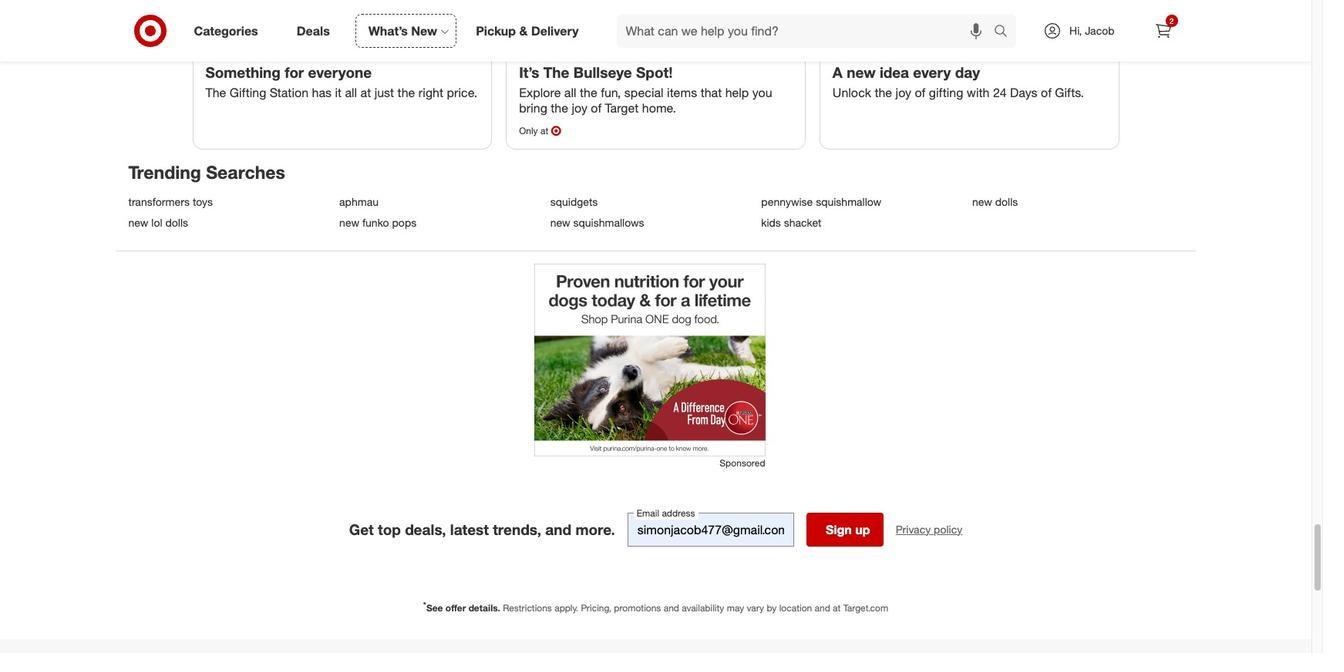 Task type: describe. For each thing, give the bounding box(es) containing it.
top
[[378, 520, 401, 538]]

joy inside it's the bullseye spot! explore all the fun, special items that help you bring the joy of target home.
[[572, 100, 588, 116]]

bullseye
[[574, 63, 632, 81]]

gifting
[[929, 85, 964, 100]]

new squishmallows
[[550, 216, 644, 229]]

deals link
[[284, 14, 349, 48]]

trending
[[128, 161, 201, 183]]

What can we help you find? suggestions appear below search field
[[617, 14, 998, 48]]

kids shacket link
[[761, 216, 963, 229]]

toys
[[193, 195, 213, 208]]

gifting station image
[[193, 0, 491, 52]]

gifts.
[[1055, 85, 1084, 100]]

vary
[[747, 602, 764, 614]]

sign up
[[826, 522, 870, 537]]

just
[[375, 85, 394, 100]]

searches
[[206, 161, 285, 183]]

something
[[206, 63, 281, 81]]

it
[[335, 85, 342, 100]]

the bullseye spot image
[[507, 0, 805, 52]]

of inside it's the bullseye spot! explore all the fun, special items that help you bring the joy of target home.
[[591, 100, 602, 116]]

new for new dolls
[[972, 195, 992, 208]]

new for new lol dolls
[[128, 216, 148, 229]]

kids shacket
[[761, 216, 822, 229]]

only
[[519, 125, 538, 137]]

2 horizontal spatial of
[[1041, 85, 1052, 100]]

policy
[[934, 523, 963, 536]]

pickup & delivery
[[476, 23, 579, 38]]

promotions
[[614, 602, 661, 614]]

squidgets link
[[550, 195, 752, 208]]

availability
[[682, 602, 724, 614]]

1 horizontal spatial and
[[664, 602, 679, 614]]

◎
[[551, 125, 562, 137]]

pennywise squishmallow
[[761, 195, 882, 208]]

2
[[1170, 16, 1174, 25]]

new for new funko pops
[[339, 216, 359, 229]]

new squishmallows link
[[550, 216, 752, 229]]

target
[[605, 100, 639, 116]]

search
[[987, 24, 1024, 40]]

apply.
[[555, 602, 578, 614]]

that
[[701, 85, 722, 100]]

bring
[[519, 100, 547, 116]]

new lol dolls
[[128, 216, 188, 229]]

transformers toys
[[128, 195, 213, 208]]

get
[[349, 520, 374, 538]]

new funko pops link
[[339, 216, 541, 229]]

hi,
[[1070, 24, 1082, 37]]

funko
[[362, 216, 389, 229]]

offer
[[446, 602, 466, 614]]

pennywise squishmallow link
[[761, 195, 963, 208]]

trending searches
[[128, 161, 285, 183]]

every
[[913, 63, 951, 81]]

what's
[[368, 23, 408, 38]]

a
[[833, 63, 843, 81]]

only at ◎
[[519, 125, 562, 137]]

new
[[411, 23, 437, 38]]

pickup & delivery link
[[463, 14, 598, 48]]

1 vertical spatial dolls
[[165, 216, 188, 229]]

has
[[312, 85, 332, 100]]

squishmallows
[[573, 216, 644, 229]]

something for everyone the gifting station has it all at just the right price.
[[206, 63, 477, 100]]

squishmallow
[[816, 195, 882, 208]]

advertisement region
[[534, 263, 765, 456]]

delivery
[[531, 23, 579, 38]]

joy inside a new idea every day unlock the joy of gifting with 24 days of gifts.
[[896, 85, 912, 100]]

a new idea every day unlock the joy of gifting with 24 days of gifts.
[[833, 63, 1084, 100]]

aphmau link
[[339, 195, 541, 208]]

sign
[[826, 522, 852, 537]]

all inside something for everyone the gifting station has it all at just the right price.
[[345, 85, 357, 100]]

help
[[725, 85, 749, 100]]

trends,
[[493, 520, 541, 538]]



Task type: locate. For each thing, give the bounding box(es) containing it.
categories link
[[181, 14, 277, 48]]

the inside it's the bullseye spot! explore all the fun, special items that help you bring the joy of target home.
[[543, 63, 570, 81]]

sponsored
[[720, 457, 765, 469]]

it's
[[519, 63, 539, 81]]

0 vertical spatial dolls
[[995, 195, 1018, 208]]

at left ◎
[[541, 125, 548, 137]]

transformers toys link
[[128, 195, 330, 208]]

0 horizontal spatial joy
[[572, 100, 588, 116]]

shacket
[[784, 216, 822, 229]]

pops
[[392, 216, 417, 229]]

location
[[779, 602, 812, 614]]

0 horizontal spatial of
[[591, 100, 602, 116]]

new dolls
[[972, 195, 1018, 208]]

2 all from the left
[[564, 85, 577, 100]]

joy left fun,
[[572, 100, 588, 116]]

sign up button
[[807, 513, 884, 547]]

of left target
[[591, 100, 602, 116]]

hi, jacob
[[1070, 24, 1115, 37]]

special
[[624, 85, 664, 100]]

you
[[753, 85, 772, 100]]

the left fun,
[[580, 85, 597, 100]]

jacob
[[1085, 24, 1115, 37]]

at left target.com
[[833, 602, 841, 614]]

categories
[[194, 23, 258, 38]]

at inside something for everyone the gifting station has it all at just the right price.
[[361, 85, 371, 100]]

dolls
[[995, 195, 1018, 208], [165, 216, 188, 229]]

more.
[[576, 520, 615, 538]]

station
[[270, 85, 309, 100]]

the up explore
[[543, 63, 570, 81]]

all right explore
[[564, 85, 577, 100]]

gifting
[[230, 85, 266, 100]]

the inside a new idea every day unlock the joy of gifting with 24 days of gifts.
[[875, 85, 892, 100]]

all inside it's the bullseye spot! explore all the fun, special items that help you bring the joy of target home.
[[564, 85, 577, 100]]

restrictions
[[503, 602, 552, 614]]

target.com
[[843, 602, 889, 614]]

joy
[[896, 85, 912, 100], [572, 100, 588, 116]]

transformers
[[128, 195, 190, 208]]

new inside a new idea every day unlock the joy of gifting with 24 days of gifts.
[[847, 63, 876, 81]]

explore
[[519, 85, 561, 100]]

and right location
[[815, 602, 830, 614]]

idea
[[880, 63, 909, 81]]

the
[[543, 63, 570, 81], [206, 85, 226, 100]]

at left just
[[361, 85, 371, 100]]

unlock
[[833, 85, 871, 100]]

the inside something for everyone the gifting station has it all at just the right price.
[[206, 85, 226, 100]]

what's new link
[[355, 14, 457, 48]]

search button
[[987, 14, 1024, 51]]

privacy policy
[[896, 523, 963, 536]]

get top deals, latest trends, and more.
[[349, 520, 615, 538]]

new
[[847, 63, 876, 81], [972, 195, 992, 208], [128, 216, 148, 229], [339, 216, 359, 229], [550, 216, 570, 229]]

0 horizontal spatial and
[[545, 520, 572, 538]]

fun,
[[601, 85, 621, 100]]

1 horizontal spatial at
[[541, 125, 548, 137]]

see
[[426, 602, 443, 614]]

0 horizontal spatial dolls
[[165, 216, 188, 229]]

and
[[545, 520, 572, 538], [664, 602, 679, 614], [815, 602, 830, 614]]

the down idea
[[875, 85, 892, 100]]

new lol dolls link
[[128, 216, 330, 229]]

pennywise
[[761, 195, 813, 208]]

of right days
[[1041, 85, 1052, 100]]

1 horizontal spatial the
[[543, 63, 570, 81]]

1 horizontal spatial all
[[564, 85, 577, 100]]

at
[[361, 85, 371, 100], [541, 125, 548, 137], [833, 602, 841, 614]]

2 horizontal spatial at
[[833, 602, 841, 614]]

up
[[855, 522, 870, 537]]

privacy policy link
[[896, 522, 963, 537]]

&
[[519, 23, 528, 38]]

spot!
[[636, 63, 673, 81]]

1 vertical spatial at
[[541, 125, 548, 137]]

1 horizontal spatial of
[[915, 85, 926, 100]]

1 horizontal spatial joy
[[896, 85, 912, 100]]

0 horizontal spatial at
[[361, 85, 371, 100]]

aphmau
[[339, 195, 379, 208]]

1 all from the left
[[345, 85, 357, 100]]

what's new
[[368, 23, 437, 38]]

new funko pops
[[339, 216, 417, 229]]

home.
[[642, 100, 676, 116]]

of
[[915, 85, 926, 100], [1041, 85, 1052, 100], [591, 100, 602, 116]]

may
[[727, 602, 744, 614]]

deals,
[[405, 520, 446, 538]]

privacy
[[896, 523, 931, 536]]

1 horizontal spatial dolls
[[995, 195, 1018, 208]]

None text field
[[628, 513, 794, 547]]

items
[[667, 85, 697, 100]]

2 horizontal spatial and
[[815, 602, 830, 614]]

0 vertical spatial at
[[361, 85, 371, 100]]

24
[[993, 85, 1007, 100]]

2 link
[[1146, 14, 1180, 48]]

0 horizontal spatial the
[[206, 85, 226, 100]]

2 vertical spatial at
[[833, 602, 841, 614]]

the right just
[[398, 85, 415, 100]]

joy down idea
[[896, 85, 912, 100]]

0 vertical spatial the
[[543, 63, 570, 81]]

by
[[767, 602, 777, 614]]

the inside something for everyone the gifting station has it all at just the right price.
[[398, 85, 415, 100]]

and left more.
[[545, 520, 572, 538]]

everyone
[[308, 63, 372, 81]]

1 vertical spatial the
[[206, 85, 226, 100]]

0 horizontal spatial all
[[345, 85, 357, 100]]

* see offer details. restrictions apply. pricing, promotions and availability may vary by location and at target.com
[[423, 600, 889, 614]]

it's the bullseye spot! explore all the fun, special items that help you bring the joy of target home.
[[519, 63, 772, 116]]

new dolls link
[[972, 195, 1174, 208]]

pickup
[[476, 23, 516, 38]]

all right it in the top of the page
[[345, 85, 357, 100]]

latest
[[450, 520, 489, 538]]

new for new squishmallows
[[550, 216, 570, 229]]

at inside * see offer details. restrictions apply. pricing, promotions and availability may vary by location and at target.com
[[833, 602, 841, 614]]

the left gifting at the left top
[[206, 85, 226, 100]]

for
[[285, 63, 304, 81]]

pricing,
[[581, 602, 612, 614]]

and left availability
[[664, 602, 679, 614]]

days
[[1010, 85, 1038, 100]]

the up ◎
[[551, 100, 568, 116]]

kids
[[761, 216, 781, 229]]

with
[[967, 85, 990, 100]]

of down the "every"
[[915, 85, 926, 100]]

*
[[423, 600, 426, 609]]

day
[[955, 63, 980, 81]]



Task type: vqa. For each thing, say whether or not it's contained in the screenshot.
redcard link
no



